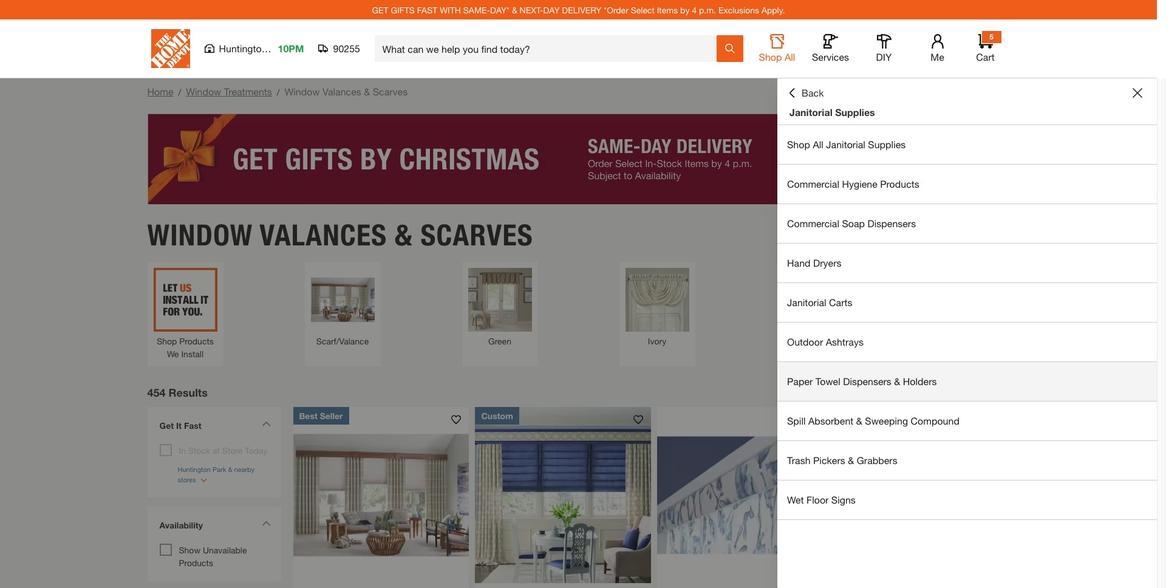 Task type: vqa. For each thing, say whether or not it's contained in the screenshot.
Shop in Shop Products We Install
yes



Task type: describe. For each thing, give the bounding box(es) containing it.
rod pocket valance image
[[940, 268, 1004, 331]]

commercial hygiene products
[[787, 178, 920, 190]]

it
[[176, 420, 182, 430]]

best seller
[[299, 410, 343, 421]]

scarf/valance image
[[311, 268, 375, 331]]

scarf/valance
[[316, 336, 369, 346]]

home link
[[147, 86, 173, 97]]

park
[[270, 43, 290, 54]]

spill
[[787, 415, 806, 426]]

results
[[169, 385, 208, 399]]

wet floor signs link
[[778, 481, 1157, 519]]

pickers
[[813, 454, 846, 466]]

soap
[[842, 217, 865, 229]]

gifts
[[391, 5, 415, 15]]

1 vertical spatial valances
[[260, 217, 387, 252]]

trash
[[787, 454, 811, 466]]

diy
[[876, 51, 892, 63]]

day*
[[490, 5, 510, 15]]

services
[[812, 51, 849, 63]]

spill absorbent & sweeping compound
[[787, 415, 960, 426]]

select
[[631, 5, 655, 15]]

diy button
[[865, 34, 904, 63]]

menu containing shop all janitorial supplies
[[778, 125, 1157, 520]]

5
[[990, 32, 994, 41]]

& inside the paper towel dispensers & holders link
[[894, 375, 901, 387]]

90255
[[333, 43, 360, 54]]

janitorial carts link
[[778, 283, 1157, 322]]

shop for shop products we install
[[157, 336, 177, 346]]

in
[[179, 445, 186, 455]]

today
[[245, 445, 268, 455]]

dispensers for towel
[[843, 375, 892, 387]]

janitorial for janitorial carts
[[787, 296, 827, 308]]

hand
[[787, 257, 811, 269]]

in stock at store today link
[[179, 445, 268, 455]]

ashtrays
[[826, 336, 864, 348]]

janitorial supplies
[[790, 106, 875, 118]]

huntington park
[[219, 43, 290, 54]]

availability link
[[153, 512, 275, 540]]

all for shop all
[[785, 51, 796, 63]]

fabric cornice image
[[475, 407, 652, 583]]

green
[[488, 336, 511, 346]]

exclusions
[[719, 5, 759, 15]]

sort by:
[[914, 384, 944, 394]]

2 / from the left
[[277, 87, 280, 97]]

multi colored image
[[783, 268, 847, 331]]

seller
[[320, 410, 343, 421]]

commercial soap dispensers
[[787, 217, 916, 229]]

shop all janitorial supplies
[[787, 139, 906, 150]]

p.m.
[[699, 5, 716, 15]]

fast
[[184, 420, 202, 430]]

store
[[222, 445, 243, 455]]

day
[[543, 5, 560, 15]]

by:
[[932, 384, 944, 394]]

green link
[[468, 268, 532, 347]]

with
[[440, 5, 461, 15]]

show
[[179, 545, 200, 555]]

get
[[372, 5, 389, 15]]

by
[[680, 5, 690, 15]]

commercial for commercial soap dispensers
[[787, 217, 840, 229]]

sort
[[914, 384, 930, 394]]

best
[[299, 410, 318, 421]]

shop all
[[759, 51, 796, 63]]

back button
[[787, 87, 824, 99]]

me button
[[918, 34, 957, 63]]

products for hygiene
[[880, 178, 920, 190]]

signs
[[832, 494, 856, 505]]

me
[[931, 51, 945, 63]]

carts
[[829, 296, 853, 308]]

0 vertical spatial valances
[[323, 86, 361, 97]]

we
[[167, 348, 179, 359]]

products for unavailable
[[179, 557, 213, 568]]

wet
[[787, 494, 804, 505]]

1 vertical spatial home
[[1082, 394, 1101, 402]]

home / window treatments / window valances & scarves
[[147, 86, 408, 97]]

paper towel dispensers & holders
[[787, 375, 937, 387]]

cart 5
[[976, 32, 995, 63]]

multi-colored link
[[783, 268, 847, 347]]

& inside spill absorbent & sweeping compound link
[[856, 415, 863, 426]]

back
[[802, 87, 824, 98]]

1 vertical spatial janitorial
[[826, 139, 866, 150]]

0 horizontal spatial scarves
[[373, 86, 408, 97]]

outdoor ashtrays
[[787, 336, 864, 348]]

compound
[[911, 415, 960, 426]]

10pm
[[278, 43, 304, 54]]

huntington
[[219, 43, 267, 54]]

4
[[692, 5, 697, 15]]

green image
[[468, 268, 532, 331]]

scarf/valance link
[[311, 268, 375, 347]]

shop products we install link
[[153, 268, 217, 360]]

paper towel dispensers & holders link
[[778, 362, 1157, 401]]

services button
[[811, 34, 850, 63]]

ivory link
[[625, 268, 689, 347]]

contour valance only image
[[658, 407, 834, 583]]

holders
[[903, 375, 937, 387]]

spill absorbent & sweeping compound link
[[778, 402, 1157, 440]]



Task type: locate. For each thing, give the bounding box(es) containing it.
*order
[[604, 5, 629, 15]]

chat
[[1043, 394, 1059, 402]]

0 horizontal spatial shop
[[157, 336, 177, 346]]

supplies
[[835, 106, 875, 118], [868, 139, 906, 150]]

1 vertical spatial all
[[813, 139, 824, 150]]

/
[[178, 87, 181, 97], [277, 87, 280, 97]]

commercial left hygiene at the right
[[787, 178, 840, 190]]

janitorial
[[790, 106, 833, 118], [826, 139, 866, 150], [787, 296, 827, 308]]

hand dryers link
[[778, 244, 1157, 283]]

1 / from the left
[[178, 87, 181, 97]]

feedback link image
[[1150, 205, 1166, 271]]

1 vertical spatial scarves
[[421, 217, 533, 252]]

ivory image
[[625, 268, 689, 331]]

chat with a home depot expert.
[[1043, 394, 1147, 402]]

shop inside shop products we install
[[157, 336, 177, 346]]

454
[[147, 385, 166, 399]]

1 vertical spatial shop
[[787, 139, 810, 150]]

apply.
[[762, 5, 785, 15]]

supplies up shop all janitorial supplies
[[835, 106, 875, 118]]

towel
[[816, 375, 841, 387]]

wood cornice image
[[293, 407, 469, 583]]

shop down apply.
[[759, 51, 782, 63]]

absorbent
[[809, 415, 854, 426]]

products right hygiene at the right
[[880, 178, 920, 190]]

2 vertical spatial janitorial
[[787, 296, 827, 308]]

products inside shop products we install
[[179, 336, 214, 346]]

2 vertical spatial products
[[179, 557, 213, 568]]

shop all button
[[758, 34, 797, 63]]

all inside button
[[785, 51, 796, 63]]

shop for shop all
[[759, 51, 782, 63]]

1 horizontal spatial shop
[[759, 51, 782, 63]]

treatments
[[224, 86, 272, 97]]

shop inside button
[[759, 51, 782, 63]]

1 horizontal spatial home
[[1082, 394, 1101, 402]]

1 horizontal spatial all
[[813, 139, 824, 150]]

janitorial for janitorial supplies
[[790, 106, 833, 118]]

0 vertical spatial janitorial
[[790, 106, 833, 118]]

&
[[512, 5, 517, 15], [364, 86, 370, 97], [395, 217, 413, 252], [894, 375, 901, 387], [856, 415, 863, 426], [848, 454, 854, 466]]

janitorial down janitorial supplies
[[826, 139, 866, 150]]

custom
[[481, 410, 513, 421]]

multi-colored
[[789, 336, 841, 346]]

a
[[1076, 394, 1080, 402]]

0 vertical spatial commercial
[[787, 178, 840, 190]]

0 horizontal spatial /
[[178, 87, 181, 97]]

1 horizontal spatial scarves
[[421, 217, 533, 252]]

0 vertical spatial shop
[[759, 51, 782, 63]]

grabbers
[[857, 454, 898, 466]]

window treatments link
[[186, 86, 272, 97]]

1 commercial from the top
[[787, 178, 840, 190]]

scarves
[[373, 86, 408, 97], [421, 217, 533, 252]]

products down the show
[[179, 557, 213, 568]]

canova blackout polyester curtain valance image
[[840, 407, 1016, 583]]

colored
[[811, 336, 841, 346]]

unavailable
[[203, 545, 247, 555]]

in stock at store today
[[179, 445, 268, 455]]

fast
[[417, 5, 438, 15]]

dispensers right towel
[[843, 375, 892, 387]]

supplies up hygiene at the right
[[868, 139, 906, 150]]

window valances & scarves
[[147, 217, 533, 252]]

1 horizontal spatial /
[[277, 87, 280, 97]]

at
[[213, 445, 220, 455]]

outdoor
[[787, 336, 823, 348]]

0 vertical spatial products
[[880, 178, 920, 190]]

paper
[[787, 375, 813, 387]]

next-
[[520, 5, 543, 15]]

sponsored banner image
[[147, 114, 1010, 205]]

the home depot logo image
[[151, 29, 190, 68]]

ivory
[[648, 336, 667, 346]]

shop up we
[[157, 336, 177, 346]]

dispensers inside the paper towel dispensers & holders link
[[843, 375, 892, 387]]

with
[[1061, 394, 1074, 402]]

sweeping
[[865, 415, 908, 426]]

dispensers inside commercial soap dispensers link
[[868, 217, 916, 229]]

0 vertical spatial home
[[147, 86, 173, 97]]

janitorial left carts
[[787, 296, 827, 308]]

janitorial down back
[[790, 106, 833, 118]]

454 results
[[147, 385, 208, 399]]

/ right treatments
[[277, 87, 280, 97]]

shop all janitorial supplies link
[[778, 125, 1157, 164]]

0 vertical spatial all
[[785, 51, 796, 63]]

show unavailable products
[[179, 545, 247, 568]]

window
[[186, 86, 221, 97], [285, 86, 320, 97], [147, 217, 253, 252]]

commercial hygiene products link
[[778, 165, 1157, 204]]

products inside show unavailable products
[[179, 557, 213, 568]]

90255 button
[[319, 43, 361, 55]]

all for shop all janitorial supplies
[[813, 139, 824, 150]]

install
[[181, 348, 204, 359]]

same-
[[463, 5, 490, 15]]

What can we help you find today? search field
[[382, 36, 716, 61]]

dispensers
[[868, 217, 916, 229], [843, 375, 892, 387]]

0 vertical spatial dispensers
[[868, 217, 916, 229]]

home right the a
[[1082, 394, 1101, 402]]

products inside menu
[[880, 178, 920, 190]]

home
[[147, 86, 173, 97], [1082, 394, 1101, 402]]

products up install
[[179, 336, 214, 346]]

get it fast link
[[153, 413, 275, 441]]

commercial for commercial hygiene products
[[787, 178, 840, 190]]

get
[[159, 420, 174, 430]]

0 vertical spatial scarves
[[373, 86, 408, 97]]

get gifts fast with same-day* & next-day delivery *order select items by 4 p.m. exclusions apply.
[[372, 5, 785, 15]]

commercial up hand dryers on the right
[[787, 217, 840, 229]]

2 vertical spatial shop
[[157, 336, 177, 346]]

commercial soap dispensers link
[[778, 204, 1157, 243]]

items
[[657, 5, 678, 15]]

get it fast
[[159, 420, 202, 430]]

shop products we install image
[[153, 268, 217, 331]]

products
[[880, 178, 920, 190], [179, 336, 214, 346], [179, 557, 213, 568]]

wet floor signs
[[787, 494, 856, 505]]

all down janitorial supplies
[[813, 139, 824, 150]]

shop for shop all janitorial supplies
[[787, 139, 810, 150]]

depot
[[1103, 394, 1123, 402]]

/ right home link
[[178, 87, 181, 97]]

dispensers for soap
[[868, 217, 916, 229]]

dispensers right soap
[[868, 217, 916, 229]]

0 horizontal spatial home
[[147, 86, 173, 97]]

& inside trash pickers & grabbers link
[[848, 454, 854, 466]]

1 vertical spatial products
[[179, 336, 214, 346]]

2 horizontal spatial shop
[[787, 139, 810, 150]]

availability
[[159, 520, 203, 530]]

all up back button
[[785, 51, 796, 63]]

menu
[[778, 125, 1157, 520]]

shop products we install
[[157, 336, 214, 359]]

0 horizontal spatial all
[[785, 51, 796, 63]]

trash pickers & grabbers
[[787, 454, 898, 466]]

1 vertical spatial supplies
[[868, 139, 906, 150]]

hand dryers
[[787, 257, 842, 269]]

0 vertical spatial supplies
[[835, 106, 875, 118]]

dryers
[[813, 257, 842, 269]]

trash pickers & grabbers link
[[778, 441, 1157, 480]]

2 commercial from the top
[[787, 217, 840, 229]]

1 vertical spatial commercial
[[787, 217, 840, 229]]

shop down janitorial supplies
[[787, 139, 810, 150]]

stock
[[188, 445, 210, 455]]

shop
[[759, 51, 782, 63], [787, 139, 810, 150], [157, 336, 177, 346]]

drawer close image
[[1133, 88, 1143, 98]]

1 vertical spatial dispensers
[[843, 375, 892, 387]]

home down the home depot logo
[[147, 86, 173, 97]]

outdoor ashtrays link
[[778, 323, 1157, 361]]



